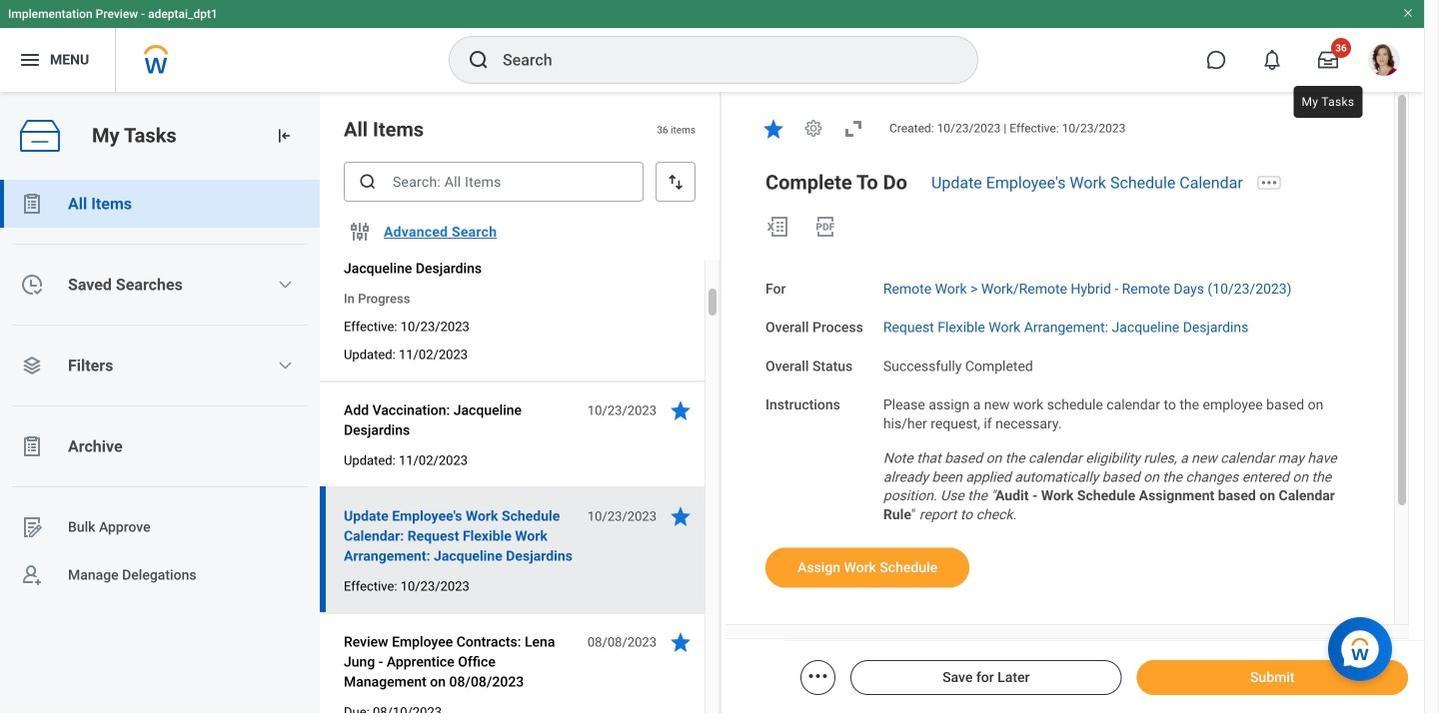 Task type: describe. For each thing, give the bounding box(es) containing it.
view printable version (pdf) image
[[813, 215, 837, 239]]

notifications large image
[[1262, 50, 1282, 70]]

user plus image
[[20, 564, 44, 588]]

gear image
[[804, 118, 823, 138]]

1 star image from the top
[[669, 399, 693, 423]]

sort image
[[666, 172, 686, 192]]

justify image
[[18, 48, 42, 72]]

clipboard image
[[20, 435, 44, 459]]

export to excel image
[[766, 215, 790, 239]]

profile logan mcneil image
[[1368, 44, 1400, 80]]

clipboard image
[[20, 192, 44, 216]]

close environment banner image
[[1402, 7, 1414, 19]]

fullscreen image
[[841, 117, 865, 141]]

chevron down image
[[277, 277, 293, 293]]



Task type: vqa. For each thing, say whether or not it's contained in the screenshot.
search icon
yes



Task type: locate. For each thing, give the bounding box(es) containing it.
search image
[[358, 172, 378, 192]]

rename image
[[20, 516, 44, 540]]

item list element
[[320, 92, 722, 714]]

Search: All Items text field
[[344, 162, 644, 202]]

related actions image
[[806, 665, 830, 689]]

inbox large image
[[1318, 50, 1338, 70]]

star image
[[669, 399, 693, 423], [669, 505, 693, 529], [669, 631, 693, 655]]

tooltip
[[1290, 82, 1367, 122]]

0 vertical spatial star image
[[669, 399, 693, 423]]

1 vertical spatial star image
[[669, 505, 693, 529]]

banner
[[0, 0, 1424, 92]]

clock check image
[[20, 273, 44, 297]]

transformation import image
[[274, 126, 294, 146]]

star image
[[762, 117, 786, 141]]

3 star image from the top
[[669, 631, 693, 655]]

configure image
[[348, 220, 372, 244]]

2 vertical spatial star image
[[669, 631, 693, 655]]

2 star image from the top
[[669, 505, 693, 529]]

list
[[0, 180, 320, 600]]

Search Workday  search field
[[503, 38, 936, 82]]

search image
[[467, 48, 491, 72]]



